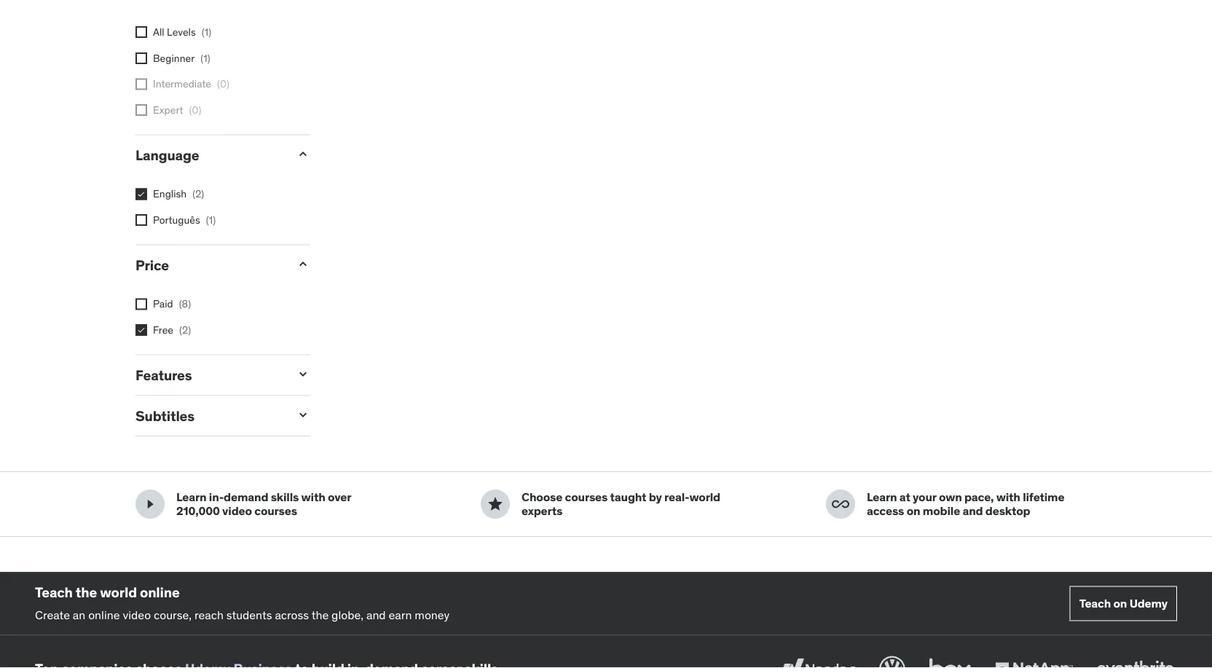 Task type: describe. For each thing, give the bounding box(es) containing it.
on inside learn at your own pace, with lifetime access on mobile and desktop
[[907, 504, 921, 519]]

money
[[415, 608, 450, 623]]

levels
[[167, 26, 196, 39]]

1 horizontal spatial the
[[312, 608, 329, 623]]

across
[[275, 608, 309, 623]]

pace,
[[965, 490, 994, 505]]

courses inside learn in-demand skills with over 210,000 video courses
[[255, 504, 297, 519]]

xsmall image for intermediate
[[136, 79, 147, 90]]

experts
[[522, 504, 563, 519]]

by
[[649, 490, 662, 505]]

globe,
[[332, 608, 364, 623]]

over
[[328, 490, 351, 505]]

features
[[136, 367, 192, 384]]

subtitles
[[136, 407, 195, 425]]

earn
[[389, 608, 412, 623]]

small image for price
[[296, 257, 310, 272]]

português (1)
[[153, 214, 216, 227]]

small image for subtitles
[[296, 408, 310, 423]]

courses inside choose courses taught by real-world experts
[[565, 490, 608, 505]]

your
[[913, 490, 937, 505]]

with inside learn in-demand skills with over 210,000 video courses
[[301, 490, 325, 505]]

mobile
[[923, 504, 961, 519]]

course,
[[154, 608, 192, 623]]

and inside learn at your own pace, with lifetime access on mobile and desktop
[[963, 504, 984, 519]]

reach
[[195, 608, 224, 623]]

paid
[[153, 298, 173, 311]]

lifetime
[[1023, 490, 1065, 505]]

small image for language
[[296, 147, 310, 162]]

features button
[[136, 367, 284, 384]]

choose courses taught by real-world experts
[[522, 490, 721, 519]]

price button
[[136, 257, 284, 274]]

1 horizontal spatial online
[[140, 584, 180, 602]]

free
[[153, 324, 173, 337]]

at
[[900, 490, 911, 505]]

teach on udemy link
[[1070, 587, 1178, 622]]

xsmall image for all
[[136, 27, 147, 38]]

and inside 'teach the world online create an online video course, reach students across the globe, and earn money'
[[367, 608, 386, 623]]

expert
[[153, 103, 183, 117]]

english (2)
[[153, 188, 204, 201]]

udemy
[[1130, 597, 1168, 612]]

1 horizontal spatial on
[[1114, 597, 1128, 612]]

expert (0)
[[153, 103, 201, 117]]

(1) for english (2)
[[206, 214, 216, 227]]

beginner (1)
[[153, 52, 210, 65]]

português
[[153, 214, 200, 227]]

xsmall image for beginner
[[136, 53, 147, 64]]

with inside learn at your own pace, with lifetime access on mobile and desktop
[[997, 490, 1021, 505]]

beginner
[[153, 52, 195, 65]]

video for demand
[[222, 504, 252, 519]]

demand
[[224, 490, 268, 505]]

xsmall image for português
[[136, 215, 147, 226]]

desktop
[[986, 504, 1031, 519]]

1 vertical spatial online
[[88, 608, 120, 623]]



Task type: locate. For each thing, give the bounding box(es) containing it.
and
[[963, 504, 984, 519], [367, 608, 386, 623]]

taught
[[610, 490, 647, 505]]

0 vertical spatial small image
[[296, 147, 310, 162]]

the up an
[[76, 584, 97, 602]]

1 horizontal spatial video
[[222, 504, 252, 519]]

0 horizontal spatial courses
[[255, 504, 297, 519]]

medium image
[[141, 496, 159, 514], [487, 496, 504, 514]]

1 learn from the left
[[176, 490, 207, 505]]

0 vertical spatial (1)
[[202, 26, 212, 39]]

(8)
[[179, 298, 191, 311]]

(0) down intermediate (0)
[[189, 103, 201, 117]]

1 with from the left
[[301, 490, 325, 505]]

1 vertical spatial xsmall image
[[136, 79, 147, 90]]

(2) right english
[[193, 188, 204, 201]]

subtitles button
[[136, 407, 284, 425]]

6 xsmall image from the top
[[136, 325, 147, 336]]

learn for learn in-demand skills with over 210,000 video courses
[[176, 490, 207, 505]]

(0) right intermediate at the left of the page
[[217, 78, 230, 91]]

(1)
[[202, 26, 212, 39], [201, 52, 210, 65], [206, 214, 216, 227]]

xsmall image left português
[[136, 215, 147, 226]]

1 vertical spatial world
[[100, 584, 137, 602]]

0 horizontal spatial (0)
[[189, 103, 201, 117]]

1 vertical spatial the
[[312, 608, 329, 623]]

language button
[[136, 147, 284, 164]]

choose
[[522, 490, 563, 505]]

courses right in-
[[255, 504, 297, 519]]

medium image left experts
[[487, 496, 504, 514]]

1 horizontal spatial medium image
[[487, 496, 504, 514]]

0 horizontal spatial video
[[123, 608, 151, 623]]

on left the udemy
[[1114, 597, 1128, 612]]

0 vertical spatial video
[[222, 504, 252, 519]]

(0) for intermediate (0)
[[217, 78, 230, 91]]

xsmall image left beginner
[[136, 53, 147, 64]]

1 vertical spatial (2)
[[179, 324, 191, 337]]

video
[[222, 504, 252, 519], [123, 608, 151, 623]]

2 vertical spatial small image
[[296, 408, 310, 423]]

1 horizontal spatial (2)
[[193, 188, 204, 201]]

xsmall image left free on the left
[[136, 325, 147, 336]]

the
[[76, 584, 97, 602], [312, 608, 329, 623]]

video inside learn in-demand skills with over 210,000 video courses
[[222, 504, 252, 519]]

online up "course,"
[[140, 584, 180, 602]]

xsmall image left intermediate at the left of the page
[[136, 79, 147, 90]]

world
[[690, 490, 721, 505], [100, 584, 137, 602]]

0 vertical spatial on
[[907, 504, 921, 519]]

xsmall image left expert
[[136, 105, 147, 116]]

the left 'globe,'
[[312, 608, 329, 623]]

all levels (1)
[[153, 26, 212, 39]]

0 vertical spatial xsmall image
[[136, 27, 147, 38]]

students
[[226, 608, 272, 623]]

2 with from the left
[[997, 490, 1021, 505]]

0 vertical spatial online
[[140, 584, 180, 602]]

learn
[[176, 490, 207, 505], [867, 490, 898, 505]]

video right 210,000
[[222, 504, 252, 519]]

skills
[[271, 490, 299, 505]]

access
[[867, 504, 905, 519]]

create
[[35, 608, 70, 623]]

2 xsmall image from the top
[[136, 79, 147, 90]]

(0)
[[217, 78, 230, 91], [189, 103, 201, 117]]

2 learn from the left
[[867, 490, 898, 505]]

teach for on
[[1080, 597, 1112, 612]]

(2)
[[193, 188, 204, 201], [179, 324, 191, 337]]

own
[[939, 490, 962, 505]]

learn inside learn at your own pace, with lifetime access on mobile and desktop
[[867, 490, 898, 505]]

0 vertical spatial world
[[690, 490, 721, 505]]

1 vertical spatial small image
[[296, 257, 310, 272]]

teach
[[35, 584, 73, 602], [1080, 597, 1112, 612]]

teach inside 'teach the world online create an online video course, reach students across the globe, and earn money'
[[35, 584, 73, 602]]

learn for learn at your own pace, with lifetime access on mobile and desktop
[[867, 490, 898, 505]]

0 horizontal spatial the
[[76, 584, 97, 602]]

(2) for free (2)
[[179, 324, 191, 337]]

medium image for learn
[[141, 496, 159, 514]]

teach the world online create an online video course, reach students across the globe, and earn money
[[35, 584, 450, 623]]

video for world
[[123, 608, 151, 623]]

xsmall image for paid
[[136, 299, 147, 310]]

on left mobile
[[907, 504, 921, 519]]

teach up create
[[35, 584, 73, 602]]

on
[[907, 504, 921, 519], [1114, 597, 1128, 612]]

1 vertical spatial (0)
[[189, 103, 201, 117]]

video left "course,"
[[123, 608, 151, 623]]

online
[[140, 584, 180, 602], [88, 608, 120, 623]]

small image
[[296, 147, 310, 162], [296, 257, 310, 272], [296, 408, 310, 423]]

(2) for english (2)
[[193, 188, 204, 201]]

0 horizontal spatial medium image
[[141, 496, 159, 514]]

language
[[136, 147, 199, 164]]

xsmall image
[[136, 53, 147, 64], [136, 105, 147, 116], [136, 189, 147, 200], [136, 215, 147, 226], [136, 299, 147, 310], [136, 325, 147, 336]]

0 horizontal spatial with
[[301, 490, 325, 505]]

0 horizontal spatial world
[[100, 584, 137, 602]]

1 medium image from the left
[[141, 496, 159, 514]]

world inside choose courses taught by real-world experts
[[690, 490, 721, 505]]

all
[[153, 26, 165, 39]]

0 horizontal spatial (2)
[[179, 324, 191, 337]]

1 xsmall image from the top
[[136, 53, 147, 64]]

in-
[[209, 490, 224, 505]]

2 vertical spatial (1)
[[206, 214, 216, 227]]

(1) up intermediate (0)
[[201, 52, 210, 65]]

1 horizontal spatial world
[[690, 490, 721, 505]]

(1) right português
[[206, 214, 216, 227]]

real-
[[665, 490, 690, 505]]

0 vertical spatial the
[[76, 584, 97, 602]]

netapp image
[[993, 654, 1076, 668]]

with left over
[[301, 490, 325, 505]]

0 vertical spatial (2)
[[193, 188, 204, 201]]

learn at your own pace, with lifetime access on mobile and desktop
[[867, 490, 1065, 519]]

0 horizontal spatial on
[[907, 504, 921, 519]]

(1) for all levels (1)
[[201, 52, 210, 65]]

box image
[[926, 654, 975, 668]]

an
[[73, 608, 85, 623]]

1 horizontal spatial (0)
[[217, 78, 230, 91]]

xsmall image left the paid
[[136, 299, 147, 310]]

world inside 'teach the world online create an online video course, reach students across the globe, and earn money'
[[100, 584, 137, 602]]

1 xsmall image from the top
[[136, 27, 147, 38]]

and left earn on the bottom
[[367, 608, 386, 623]]

1 small image from the top
[[296, 147, 310, 162]]

learn inside learn in-demand skills with over 210,000 video courses
[[176, 490, 207, 505]]

1 vertical spatial (1)
[[201, 52, 210, 65]]

0 vertical spatial (0)
[[217, 78, 230, 91]]

1 horizontal spatial courses
[[565, 490, 608, 505]]

5 xsmall image from the top
[[136, 299, 147, 310]]

1 horizontal spatial with
[[997, 490, 1021, 505]]

medium image for choose
[[487, 496, 504, 514]]

volkswagen image
[[877, 654, 909, 668]]

with
[[301, 490, 325, 505], [997, 490, 1021, 505]]

eventbrite image
[[1094, 654, 1178, 668]]

video inside 'teach the world online create an online video course, reach students across the globe, and earn money'
[[123, 608, 151, 623]]

online right an
[[88, 608, 120, 623]]

210,000
[[176, 504, 220, 519]]

0 horizontal spatial teach
[[35, 584, 73, 602]]

courses left taught
[[565, 490, 608, 505]]

with right pace,
[[997, 490, 1021, 505]]

1 vertical spatial video
[[123, 608, 151, 623]]

medium image left 210,000
[[141, 496, 159, 514]]

learn left at
[[867, 490, 898, 505]]

xsmall image
[[136, 27, 147, 38], [136, 79, 147, 90]]

xsmall image for expert
[[136, 105, 147, 116]]

intermediate
[[153, 78, 211, 91]]

teach for the
[[35, 584, 73, 602]]

xsmall image for english
[[136, 189, 147, 200]]

learn in-demand skills with over 210,000 video courses
[[176, 490, 351, 519]]

price
[[136, 257, 169, 274]]

4 xsmall image from the top
[[136, 215, 147, 226]]

intermediate (0)
[[153, 78, 230, 91]]

(1) right levels
[[202, 26, 212, 39]]

learn left in-
[[176, 490, 207, 505]]

teach on udemy
[[1080, 597, 1168, 612]]

1 horizontal spatial learn
[[867, 490, 898, 505]]

(2) right free on the left
[[179, 324, 191, 337]]

0 horizontal spatial and
[[367, 608, 386, 623]]

teach left the udemy
[[1080, 597, 1112, 612]]

0 vertical spatial and
[[963, 504, 984, 519]]

1 horizontal spatial and
[[963, 504, 984, 519]]

0 horizontal spatial online
[[88, 608, 120, 623]]

3 small image from the top
[[296, 408, 310, 423]]

and right own
[[963, 504, 984, 519]]

courses
[[565, 490, 608, 505], [255, 504, 297, 519]]

1 vertical spatial on
[[1114, 597, 1128, 612]]

1 vertical spatial and
[[367, 608, 386, 623]]

0 horizontal spatial learn
[[176, 490, 207, 505]]

xsmall image for free
[[136, 325, 147, 336]]

(0) for expert (0)
[[189, 103, 201, 117]]

nasdaq image
[[775, 654, 859, 668]]

xsmall image left all
[[136, 27, 147, 38]]

medium image
[[832, 496, 850, 514]]

2 small image from the top
[[296, 257, 310, 272]]

paid (8)
[[153, 298, 191, 311]]

2 medium image from the left
[[487, 496, 504, 514]]

2 xsmall image from the top
[[136, 105, 147, 116]]

free (2)
[[153, 324, 191, 337]]

3 xsmall image from the top
[[136, 189, 147, 200]]

1 horizontal spatial teach
[[1080, 597, 1112, 612]]

small image
[[296, 367, 310, 382]]

english
[[153, 188, 187, 201]]

xsmall image left english
[[136, 189, 147, 200]]



Task type: vqa. For each thing, say whether or not it's contained in the screenshot.
top to
no



